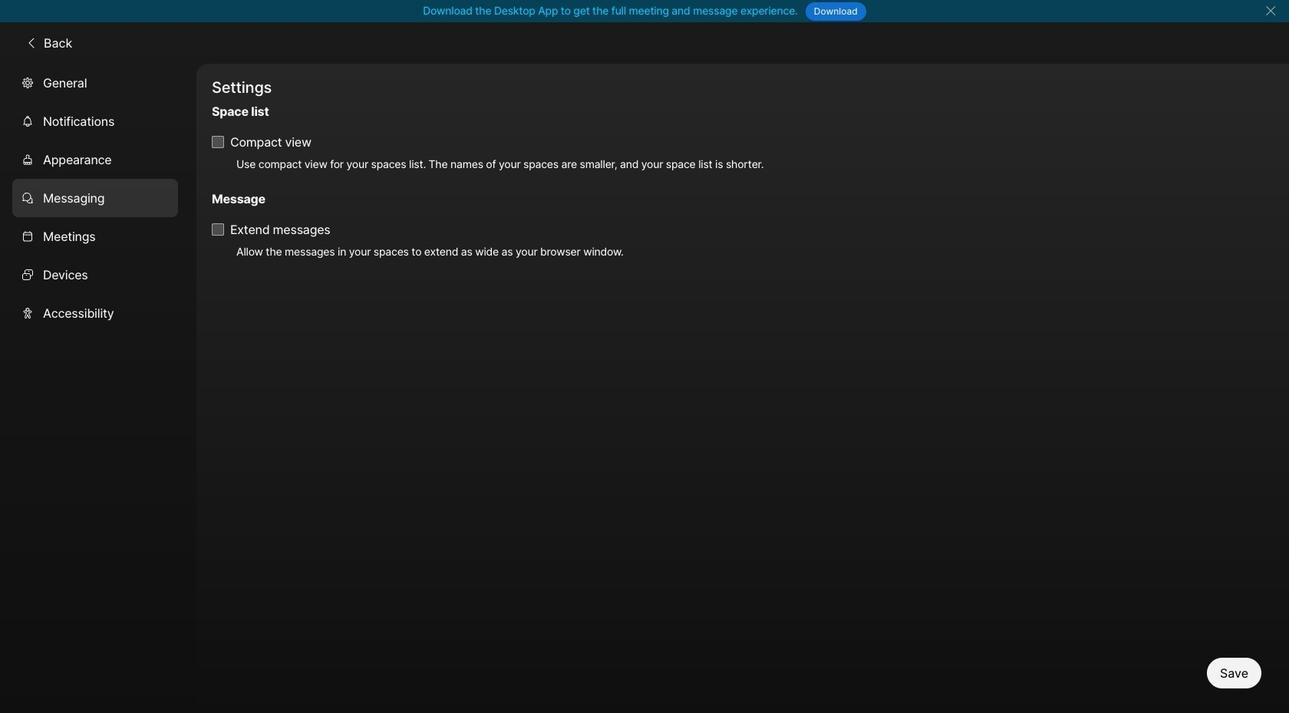 Task type: locate. For each thing, give the bounding box(es) containing it.
accessibility tab
[[12, 294, 178, 332]]

cancel_16 image
[[1265, 5, 1277, 17]]

settings navigation
[[0, 63, 196, 713]]

notifications tab
[[12, 102, 178, 140]]



Task type: vqa. For each thing, say whether or not it's contained in the screenshot.
Appearance tab
yes



Task type: describe. For each thing, give the bounding box(es) containing it.
appearance tab
[[12, 140, 178, 179]]

meetings tab
[[12, 217, 178, 255]]

general tab
[[12, 63, 178, 102]]

devices tab
[[12, 255, 178, 294]]

messaging tab
[[12, 179, 178, 217]]



